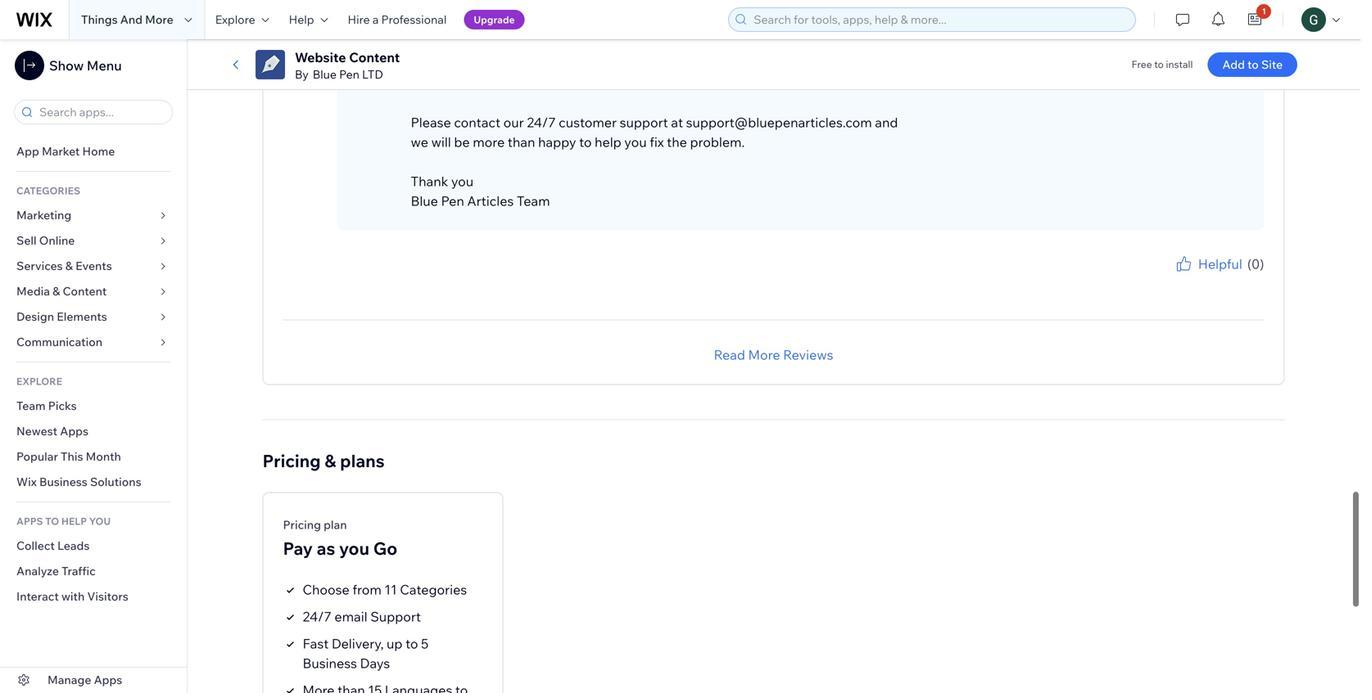 Task type: vqa. For each thing, say whether or not it's contained in the screenshot.
Store Products Popup Button
no



Task type: locate. For each thing, give the bounding box(es) containing it.
0 horizontal spatial more
[[145, 12, 173, 27]]

1 vertical spatial from
[[350, 681, 379, 694]]

add
[[1223, 57, 1245, 72]]

email
[[335, 588, 367, 604]]

interact with visitors link
[[0, 585, 187, 610]]

1 vertical spatial more
[[303, 662, 335, 678]]

delivery,
[[332, 615, 384, 631]]

content down a
[[349, 49, 400, 66]]

1 horizontal spatial &
[[65, 259, 73, 273]]

15
[[368, 662, 382, 678]]

2 vertical spatial blue
[[411, 172, 438, 188]]

1 vertical spatial pen
[[339, 67, 360, 82]]

0 vertical spatial business
[[39, 475, 87, 489]]

24/7 up fast
[[303, 588, 332, 604]]

0 vertical spatial than
[[508, 113, 535, 129]]

more up choose
[[303, 662, 335, 678]]

than inside hello, please contact our 24/7 customer support at support@bluepenarticles.com and we will be more than happy to help you fix the problem. thank you blue pen articles team
[[508, 113, 535, 129]]

website content logo image
[[256, 50, 285, 79]]

1 horizontal spatial 24/7
[[527, 93, 556, 109]]

blue down professional at the left top
[[411, 28, 435, 42]]

from inside more than 15 languages to choose from
[[350, 681, 379, 694]]

and
[[875, 93, 898, 109]]

show menu button
[[15, 51, 122, 80]]

0 vertical spatial 24/7
[[527, 93, 556, 109]]

more right and
[[145, 12, 173, 27]]

business inside fast delivery, up to 5 business days
[[303, 635, 357, 651]]

& for services
[[65, 259, 73, 273]]

analyze traffic link
[[0, 559, 187, 585]]

collect leads
[[16, 539, 90, 553]]

1 horizontal spatial ltd
[[461, 28, 482, 42]]

1 horizontal spatial apps
[[94, 673, 122, 688]]

team down explore
[[16, 399, 46, 413]]

1 horizontal spatial than
[[508, 113, 535, 129]]

0 vertical spatial team
[[484, 28, 514, 42]]

popular
[[16, 450, 58, 464]]

blue
[[411, 28, 435, 42], [313, 67, 337, 82], [411, 172, 438, 188]]

picks
[[48, 399, 77, 413]]

business inside sidebar element
[[39, 475, 87, 489]]

you right as
[[339, 517, 369, 539]]

ltd inside website content by blue pen ltd
[[362, 67, 383, 82]]

0 horizontal spatial team
[[16, 399, 46, 413]]

1 vertical spatial blue
[[313, 67, 337, 82]]

by
[[295, 67, 309, 82]]

languages
[[385, 662, 452, 678]]

blue down we
[[411, 172, 438, 188]]

to inside hello, please contact our 24/7 customer support at support@bluepenarticles.com and we will be more than happy to help you fix the problem. thank you blue pen articles team
[[579, 113, 592, 129]]

up
[[387, 615, 403, 631]]

1 horizontal spatial business
[[303, 635, 357, 651]]

our
[[503, 93, 524, 109]]

team inside sidebar element
[[16, 399, 46, 413]]

than
[[508, 113, 535, 129], [338, 662, 365, 678]]

leads
[[57, 539, 90, 553]]

team inside hello, please contact our 24/7 customer support at support@bluepenarticles.com and we will be more than happy to help you fix the problem. thank you blue pen articles team
[[517, 172, 550, 188]]

from left 11
[[353, 561, 382, 577]]

interact with visitors
[[16, 590, 128, 604]]

please
[[411, 93, 451, 109]]

analyze traffic
[[16, 564, 96, 579]]

support
[[370, 588, 421, 604]]

1 horizontal spatial thank
[[1134, 253, 1162, 265]]

0 horizontal spatial thank
[[411, 152, 448, 168]]

business down fast
[[303, 635, 357, 651]]

1 vertical spatial content
[[63, 284, 107, 299]]

thank inside hello, please contact our 24/7 customer support at support@bluepenarticles.com and we will be more than happy to help you fix the problem. thank you blue pen articles team
[[411, 152, 448, 168]]

menu
[[87, 57, 122, 74]]

than left 15
[[338, 662, 365, 678]]

to down customer
[[579, 113, 592, 129]]

& left events
[[65, 259, 73, 273]]

1 vertical spatial than
[[338, 662, 365, 678]]

help
[[61, 516, 87, 528]]

from down 15
[[350, 681, 379, 694]]

blue down website
[[313, 67, 337, 82]]

2 vertical spatial pen
[[441, 172, 464, 188]]

& right media
[[53, 284, 60, 299]]

1 vertical spatial apps
[[94, 673, 122, 688]]

content up elements
[[63, 284, 107, 299]]

pen down website
[[339, 67, 360, 82]]

to
[[1248, 57, 1259, 72], [1154, 58, 1164, 70], [579, 113, 592, 129], [406, 615, 418, 631], [455, 662, 468, 678]]

to inside button
[[1248, 57, 1259, 72]]

professional
[[381, 12, 447, 27]]

0 vertical spatial &
[[65, 259, 73, 273]]

Search for tools, apps, help & more... field
[[749, 8, 1131, 31]]

than down our
[[508, 113, 535, 129]]

1 horizontal spatial content
[[349, 49, 400, 66]]

services & events
[[16, 259, 112, 273]]

apps for manage apps
[[94, 673, 122, 688]]

you
[[89, 516, 111, 528]]

at
[[671, 93, 683, 109]]

team down "upgrade"
[[484, 28, 514, 42]]

help button
[[279, 0, 338, 39]]

1 vertical spatial business
[[303, 635, 357, 651]]

1 vertical spatial 24/7
[[303, 588, 332, 604]]

for
[[1184, 253, 1197, 265]]

24/7
[[527, 93, 556, 109], [303, 588, 332, 604]]

to left 5
[[406, 615, 418, 631]]

1 vertical spatial ltd
[[362, 67, 383, 82]]

1 vertical spatial thank
[[1134, 253, 1162, 265]]

0 vertical spatial more
[[145, 12, 173, 27]]

we
[[411, 113, 428, 129]]

wix business solutions link
[[0, 470, 187, 496]]

month
[[86, 450, 121, 464]]

days
[[360, 635, 390, 651]]

team right the articles
[[517, 172, 550, 188]]

24/7 up "happy"
[[527, 93, 556, 109]]

0 vertical spatial apps
[[60, 424, 88, 439]]

& for media
[[53, 284, 60, 299]]

sell
[[16, 233, 37, 248]]

analyze
[[16, 564, 59, 579]]

support@bluepenarticles.com
[[686, 93, 872, 109]]

business down popular this month
[[39, 475, 87, 489]]

pen inside website content by blue pen ltd
[[339, 67, 360, 82]]

support
[[620, 93, 668, 109]]

problem.
[[690, 113, 745, 129]]

add to site
[[1223, 57, 1283, 72]]

feedback
[[1221, 253, 1264, 265]]

content
[[349, 49, 400, 66], [63, 284, 107, 299]]

sell online
[[16, 233, 75, 248]]

2 horizontal spatial team
[[517, 172, 550, 188]]

hire a professional
[[348, 12, 447, 27]]

you left for
[[1165, 253, 1181, 265]]

ltd down "upgrade"
[[461, 28, 482, 42]]

content inside media & content link
[[63, 284, 107, 299]]

help
[[595, 113, 621, 129]]

choose
[[303, 561, 350, 577]]

apps up 'this'
[[60, 424, 88, 439]]

thank you for your feedback
[[1134, 253, 1264, 265]]

fast delivery, up to 5 business days
[[303, 615, 429, 651]]

thank
[[411, 152, 448, 168], [1134, 253, 1162, 265]]

ltd down blue pen ltd icon
[[362, 67, 383, 82]]

free
[[1132, 58, 1152, 70]]

(0)
[[1247, 235, 1264, 251]]

fast
[[303, 615, 329, 631]]

1 button
[[1237, 0, 1273, 39]]

thank left for
[[1134, 253, 1162, 265]]

show
[[49, 57, 84, 74]]

a
[[372, 12, 379, 27]]

blue inside hello, please contact our 24/7 customer support at support@bluepenarticles.com and we will be more than happy to help you fix the problem. thank you blue pen articles team
[[411, 172, 438, 188]]

0 vertical spatial pen
[[438, 28, 458, 42]]

0 vertical spatial content
[[349, 49, 400, 66]]

0 horizontal spatial apps
[[60, 424, 88, 439]]

0 horizontal spatial business
[[39, 475, 87, 489]]

ltd
[[461, 28, 482, 42], [362, 67, 383, 82]]

website content by blue pen ltd
[[295, 49, 400, 82]]

0 horizontal spatial &
[[53, 284, 60, 299]]

24/7 inside hello, please contact our 24/7 customer support at support@bluepenarticles.com and we will be more than happy to help you fix the problem. thank you blue pen articles team
[[527, 93, 556, 109]]

apps right the "manage"
[[94, 673, 122, 688]]

1 horizontal spatial more
[[303, 662, 335, 678]]

hire a professional link
[[338, 0, 457, 39]]

more than 15 languages to choose from
[[303, 662, 468, 694]]

thank down we
[[411, 152, 448, 168]]

pen left the articles
[[441, 172, 464, 188]]

to left "site"
[[1248, 57, 1259, 72]]

as
[[317, 517, 335, 539]]

to right languages
[[455, 662, 468, 678]]

app
[[16, 144, 39, 159]]

newest apps
[[16, 424, 88, 439]]

helpful
[[1198, 235, 1243, 251]]

blue inside website content by blue pen ltd
[[313, 67, 337, 82]]

0 horizontal spatial 24/7
[[303, 588, 332, 604]]

you left fix
[[624, 113, 647, 129]]

0 vertical spatial thank
[[411, 152, 448, 168]]

pen up the hello,
[[438, 28, 458, 42]]

content inside website content by blue pen ltd
[[349, 49, 400, 66]]

from
[[353, 561, 382, 577], [350, 681, 379, 694]]

choose from 11 categories
[[303, 561, 467, 577]]

0 horizontal spatial ltd
[[362, 67, 383, 82]]

apps to help you
[[16, 516, 111, 528]]

site
[[1261, 57, 1283, 72]]

1 vertical spatial &
[[53, 284, 60, 299]]

manage apps link
[[0, 668, 187, 694]]

0 horizontal spatial than
[[338, 662, 365, 678]]

pen
[[438, 28, 458, 42], [339, 67, 360, 82], [441, 172, 464, 188]]

manage
[[48, 673, 91, 688]]

Search apps... field
[[34, 101, 167, 124]]

2 vertical spatial team
[[16, 399, 46, 413]]

0 horizontal spatial content
[[63, 284, 107, 299]]

1 vertical spatial team
[[517, 172, 550, 188]]



Task type: describe. For each thing, give the bounding box(es) containing it.
5
[[421, 615, 429, 631]]

manage apps
[[48, 673, 122, 688]]

show menu
[[49, 57, 122, 74]]

1 horizontal spatial team
[[484, 28, 514, 42]]

services & events link
[[0, 254, 187, 279]]

0 vertical spatial blue
[[411, 28, 435, 42]]

pay
[[283, 517, 313, 539]]

articles
[[467, 172, 514, 188]]

with
[[61, 590, 85, 604]]

customer
[[559, 93, 617, 109]]

free to install
[[1132, 58, 1193, 70]]

be
[[454, 113, 470, 129]]

hire
[[348, 12, 370, 27]]

team picks
[[16, 399, 77, 413]]

contact
[[454, 93, 501, 109]]

blue pen ltd team
[[411, 28, 514, 42]]

traffic
[[62, 564, 96, 579]]

website
[[295, 49, 346, 66]]

0 vertical spatial ltd
[[461, 28, 482, 42]]

blue pen ltd image
[[357, 28, 396, 67]]

visitors
[[87, 590, 128, 604]]

hello,
[[411, 54, 445, 70]]

and
[[120, 12, 143, 27]]

collect
[[16, 539, 55, 553]]

media & content link
[[0, 279, 187, 305]]

than inside more than 15 languages to choose from
[[338, 662, 365, 678]]

explore
[[215, 12, 255, 27]]

choose
[[303, 681, 347, 694]]

popular this month
[[16, 450, 121, 464]]

24/7 email support
[[303, 588, 421, 604]]

you up the articles
[[451, 152, 474, 168]]

0 vertical spatial from
[[353, 561, 382, 577]]

your
[[1199, 253, 1219, 265]]

to inside fast delivery, up to 5 business days
[[406, 615, 418, 631]]

communication link
[[0, 330, 187, 356]]

newest apps link
[[0, 419, 187, 445]]

media
[[16, 284, 50, 299]]

to right free
[[1154, 58, 1164, 70]]

home
[[82, 144, 115, 159]]

help
[[289, 12, 314, 27]]

apps for newest apps
[[60, 424, 88, 439]]

to
[[45, 516, 59, 528]]

pay as you go
[[283, 517, 397, 539]]

popular this month link
[[0, 445, 187, 470]]

marketing link
[[0, 203, 187, 229]]

1
[[1262, 6, 1266, 16]]

app market home link
[[0, 139, 187, 165]]

to inside more than 15 languages to choose from
[[455, 662, 468, 678]]

services
[[16, 259, 63, 273]]

will
[[431, 113, 451, 129]]

interact
[[16, 590, 59, 604]]

sell online link
[[0, 229, 187, 254]]

wix
[[16, 475, 37, 489]]

sidebar element
[[0, 39, 188, 694]]

design elements
[[16, 310, 107, 324]]

apps
[[16, 516, 43, 528]]

install
[[1166, 58, 1193, 70]]

fix
[[650, 113, 664, 129]]

this
[[61, 450, 83, 464]]

team picks link
[[0, 394, 187, 419]]

pen inside hello, please contact our 24/7 customer support at support@bluepenarticles.com and we will be more than happy to help you fix the problem. thank you blue pen articles team
[[441, 172, 464, 188]]

the
[[667, 113, 687, 129]]

design elements link
[[0, 305, 187, 330]]

go
[[373, 517, 397, 539]]

categories
[[16, 185, 80, 197]]

wix business solutions
[[16, 475, 141, 489]]

elements
[[57, 310, 107, 324]]

newest
[[16, 424, 57, 439]]

more inside more than 15 languages to choose from
[[303, 662, 335, 678]]

app market home
[[16, 144, 115, 159]]

hello, please contact our 24/7 customer support at support@bluepenarticles.com and we will be more than happy to help you fix the problem. thank you blue pen articles team
[[411, 54, 898, 188]]



